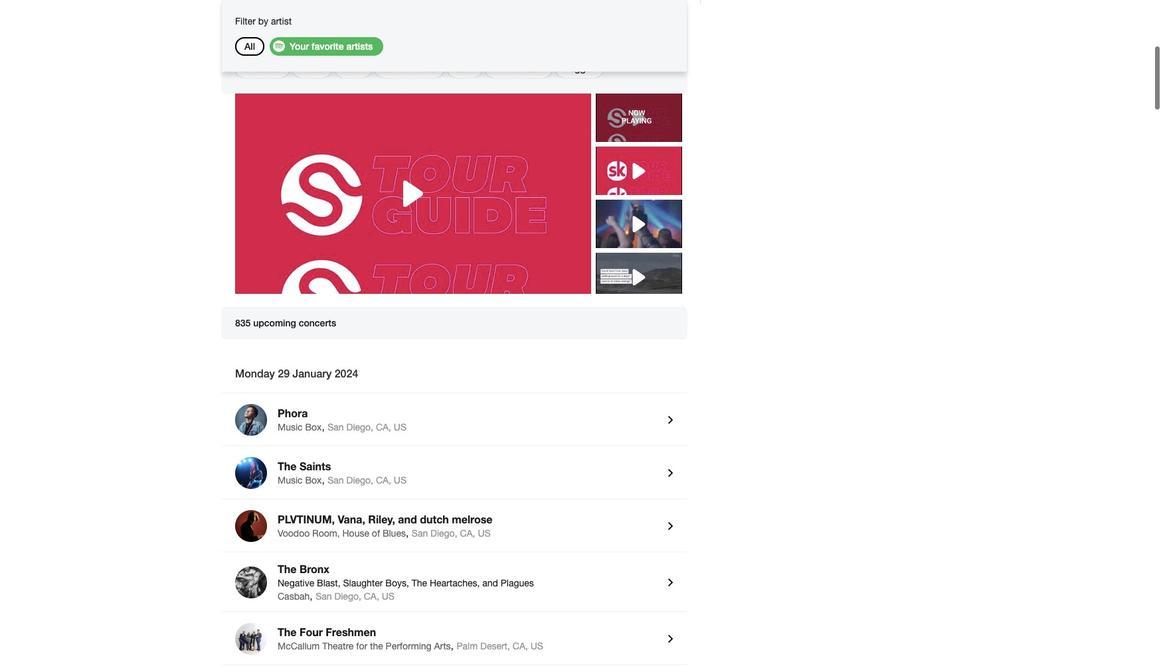Task type: vqa. For each thing, say whether or not it's contained in the screenshot.
THE BRONX NEGATIVE BLAST, SLAUGHTER BOYS, THE HEARTACHES, AND PLAGUES CASBAH , SAN DIEGO, CA, US on the left of the page
yes



Task type: locate. For each thing, give the bounding box(es) containing it.
0 horizontal spatial and
[[398, 513, 417, 526]]

box down phora
[[305, 422, 322, 433]]

the saints live image
[[235, 458, 267, 490]]

the left 'saints'
[[278, 460, 297, 473]]

reggae
[[563, 62, 596, 74]]

, right the of on the left bottom
[[406, 527, 409, 539]]

classical
[[243, 62, 282, 74]]

filter for filter by genre
[[235, 9, 256, 19]]

jazz link
[[455, 62, 474, 74]]

diego, inside plvtinum, vana, riley, and dutch melrose voodoo room, house of blues , san diego, ca, us
[[430, 529, 457, 539]]

0 vertical spatial music box link
[[278, 422, 322, 433]]

ca, right "desert,"
[[513, 642, 528, 652]]

music down 'saints'
[[278, 476, 303, 486]]

mccallum
[[278, 642, 320, 652]]

1 music box link from the top
[[278, 422, 322, 433]]

1 all from the top
[[244, 33, 255, 45]]

blues
[[412, 62, 436, 74], [383, 529, 406, 539]]

the up negative
[[278, 563, 297, 576]]

0 vertical spatial and
[[398, 513, 417, 526]]

all up classical link
[[244, 41, 255, 52]]

0 vertical spatial box
[[305, 422, 322, 433]]

box inside 'phora music box , san diego, ca, us'
[[305, 422, 322, 433]]

and inside plvtinum, vana, riley, and dutch melrose voodoo room, house of blues , san diego, ca, us
[[398, 513, 417, 526]]

1 vertical spatial box
[[305, 476, 322, 486]]

0 vertical spatial music
[[278, 422, 303, 433]]

2 all link from the top
[[244, 41, 255, 52]]

music box link
[[278, 422, 322, 433], [278, 476, 322, 486]]

the bronx negative blast, slaughter boys, the heartaches, and plagues casbah , san diego, ca, us
[[278, 563, 534, 602]]

, up 'saints'
[[322, 421, 325, 433]]

1 vertical spatial and
[[482, 579, 498, 589]]

blues inside plvtinum, vana, riley, and dutch melrose voodoo room, house of blues , san diego, ca, us
[[383, 529, 406, 539]]

1 all link from the top
[[244, 33, 255, 45]]

diego, down 'slaughter'
[[334, 592, 361, 602]]

filter
[[235, 9, 256, 19], [235, 16, 256, 27]]

negative
[[278, 579, 314, 589]]

2 all from the top
[[244, 41, 255, 52]]

diego, up 'the saints music box , san diego, ca, us' at the left bottom of the page
[[346, 422, 373, 433]]

1 & from the left
[[403, 62, 410, 74]]

835 upcoming concerts
[[235, 317, 336, 329]]

latin
[[343, 62, 364, 74]]

san down dutch
[[412, 529, 428, 539]]

1 by from the top
[[258, 9, 268, 19]]

& right folk
[[403, 62, 410, 74]]

diego, inside the "the bronx negative blast, slaughter boys, the heartaches, and plagues casbah , san diego, ca, us"
[[334, 592, 361, 602]]

funk & soul
[[493, 62, 544, 74]]

concerts
[[299, 317, 336, 329]]

artists
[[346, 41, 373, 52]]

diego, down dutch
[[430, 529, 457, 539]]

, left palm
[[451, 640, 454, 652]]

pop
[[370, 33, 388, 45]]

all down filter by artist
[[244, 33, 255, 45]]

ca,
[[376, 422, 391, 433], [376, 476, 391, 486], [460, 529, 475, 539], [364, 592, 379, 602], [513, 642, 528, 652]]

us inside 'the saints music box , san diego, ca, us'
[[394, 476, 407, 486]]

phora live image
[[235, 405, 267, 436]]

san inside the "the bronx negative blast, slaughter boys, the heartaches, and plagues casbah , san diego, ca, us"
[[316, 592, 332, 602]]

box
[[305, 422, 322, 433], [305, 476, 322, 486]]

ca, down 'slaughter'
[[364, 592, 379, 602]]

all link down filter by artist
[[244, 33, 255, 45]]

vana,
[[338, 513, 365, 526]]

by left genre
[[258, 9, 268, 19]]

by
[[258, 9, 268, 19], [258, 16, 268, 27]]

music
[[278, 422, 303, 433], [278, 476, 303, 486]]

all for filter by artist
[[244, 41, 255, 52]]

latin link
[[343, 62, 364, 74]]

ca, down plvtinum, vana, riley, and dutch melrose link at the bottom
[[460, 529, 475, 539]]

2 by from the top
[[258, 16, 268, 27]]

&
[[403, 62, 410, 74], [517, 62, 523, 74]]

all link for filter by genre
[[244, 33, 255, 45]]

us inside plvtinum, vana, riley, and dutch melrose voodoo room, house of blues , san diego, ca, us
[[478, 529, 491, 539]]

music box link down phora
[[278, 422, 322, 433]]

plvtinum live image
[[235, 511, 267, 543]]

all link
[[244, 33, 255, 45], [244, 41, 255, 52]]

the inside 'the saints music box , san diego, ca, us'
[[278, 460, 297, 473]]

us
[[394, 422, 407, 433], [394, 476, 407, 486], [478, 529, 491, 539], [382, 592, 394, 602], [531, 642, 543, 652]]

room,
[[312, 529, 340, 539]]

,
[[322, 421, 325, 433], [322, 474, 325, 486], [406, 527, 409, 539], [310, 590, 313, 602], [451, 640, 454, 652]]

& left soul
[[517, 62, 523, 74]]

1 vertical spatial music box link
[[278, 476, 322, 486]]

plvtinum,
[[278, 513, 335, 526]]

box down 'saints'
[[305, 476, 322, 486]]

music box link down 'saints'
[[278, 476, 322, 486]]

san up 'saints'
[[328, 422, 344, 433]]

diego,
[[346, 422, 373, 433], [346, 476, 373, 486], [430, 529, 457, 539], [334, 592, 361, 602]]

plvtinum, vana, riley, and dutch melrose voodoo room, house of blues , san diego, ca, us
[[278, 513, 493, 539]]

the inside the four freshmen mccallum theatre for the performing arts , palm desert, ca, us
[[278, 626, 297, 639]]

san
[[328, 422, 344, 433], [328, 476, 344, 486], [412, 529, 428, 539], [316, 592, 332, 602]]

0 horizontal spatial blues
[[383, 529, 406, 539]]

1 vertical spatial blues
[[383, 529, 406, 539]]

music down phora
[[278, 422, 303, 433]]

funk
[[493, 62, 514, 74]]

san down 'saints'
[[328, 476, 344, 486]]

the four freshmen link
[[278, 626, 658, 641]]

0 horizontal spatial &
[[403, 62, 410, 74]]

1 horizontal spatial blues
[[412, 62, 436, 74]]

monday
[[235, 367, 275, 380]]

folk
[[383, 62, 401, 74]]

classical link
[[243, 62, 282, 74]]

theatre
[[322, 642, 354, 652]]

ca, inside plvtinum, vana, riley, and dutch melrose voodoo room, house of blues , san diego, ca, us
[[460, 529, 475, 539]]

san down blast,
[[316, 592, 332, 602]]

arts
[[434, 642, 451, 652]]

all link for filter by artist
[[244, 41, 255, 52]]

riley,
[[368, 513, 395, 526]]

1 horizontal spatial &
[[517, 62, 523, 74]]

ca, inside 'the saints music box , san diego, ca, us'
[[376, 476, 391, 486]]

your favorite artists
[[290, 41, 373, 52]]

phora link
[[278, 407, 658, 422]]

blues right the of on the left bottom
[[383, 529, 406, 539]]

the
[[278, 460, 297, 473], [278, 563, 297, 576], [412, 579, 427, 589], [278, 626, 297, 639]]

genre
[[271, 9, 294, 19]]

by left artist
[[258, 16, 268, 27]]

2 music from the top
[[278, 476, 303, 486]]

the four freshmen live image
[[235, 624, 267, 656]]

four
[[299, 626, 323, 639]]

us inside the "the bronx negative blast, slaughter boys, the heartaches, and plagues casbah , san diego, ca, us"
[[382, 592, 394, 602]]

1 filter from the top
[[235, 9, 256, 19]]

, down negative
[[310, 590, 313, 602]]

and left plagues
[[482, 579, 498, 589]]

jazz
[[455, 62, 474, 74]]

all link up classical link
[[244, 41, 255, 52]]

music inside 'phora music box , san diego, ca, us'
[[278, 422, 303, 433]]

ca, up 'the saints music box , san diego, ca, us' at the left bottom of the page
[[376, 422, 391, 433]]

your
[[290, 41, 309, 52]]

2 music box link from the top
[[278, 476, 322, 486]]

and right riley,
[[398, 513, 417, 526]]

2 & from the left
[[517, 62, 523, 74]]

dutch
[[420, 513, 449, 526]]

2 box from the top
[[305, 476, 322, 486]]

, inside the "the bronx negative blast, slaughter boys, the heartaches, and plagues casbah , san diego, ca, us"
[[310, 590, 313, 602]]

1 music from the top
[[278, 422, 303, 433]]

, inside the four freshmen mccallum theatre for the performing arts , palm desert, ca, us
[[451, 640, 454, 652]]

2 filter from the top
[[235, 16, 256, 27]]

phora
[[278, 407, 308, 420]]

blues right folk
[[412, 62, 436, 74]]

casbah link
[[278, 592, 310, 602]]

san inside plvtinum, vana, riley, and dutch melrose voodoo room, house of blues , san diego, ca, us
[[412, 529, 428, 539]]

voodoo
[[278, 529, 310, 539]]

metal
[[300, 62, 324, 74]]

1 box from the top
[[305, 422, 322, 433]]

music box link for saints
[[278, 476, 322, 486]]

, down 'saints'
[[322, 474, 325, 486]]

artist
[[271, 16, 292, 27]]

the up the mccallum
[[278, 626, 297, 639]]

1 horizontal spatial and
[[482, 579, 498, 589]]

diego, up vana,
[[346, 476, 373, 486]]

all
[[244, 33, 255, 45], [244, 41, 255, 52]]

metal link
[[300, 62, 324, 74]]

the
[[370, 642, 383, 652]]

and
[[398, 513, 417, 526], [482, 579, 498, 589]]

ca, up riley,
[[376, 476, 391, 486]]

and inside the "the bronx negative blast, slaughter boys, the heartaches, and plagues casbah , san diego, ca, us"
[[482, 579, 498, 589]]

box inside 'the saints music box , san diego, ca, us'
[[305, 476, 322, 486]]

plvtinum, vana, riley, and dutch melrose link
[[278, 513, 658, 528]]

, inside plvtinum, vana, riley, and dutch melrose voodoo room, house of blues , san diego, ca, us
[[406, 527, 409, 539]]

ca, inside the four freshmen mccallum theatre for the performing arts , palm desert, ca, us
[[513, 642, 528, 652]]

1 vertical spatial music
[[278, 476, 303, 486]]



Task type: describe. For each thing, give the bounding box(es) containing it.
& for funk
[[517, 62, 523, 74]]

by for genre
[[258, 9, 268, 19]]

, inside 'phora music box , san diego, ca, us'
[[322, 421, 325, 433]]

soul
[[525, 62, 544, 74]]

blast,
[[317, 579, 341, 589]]

heartaches,
[[430, 579, 480, 589]]

pop link
[[370, 33, 388, 45]]

of
[[372, 529, 380, 539]]

0 vertical spatial blues
[[412, 62, 436, 74]]

palm
[[457, 642, 478, 652]]

casbah
[[278, 592, 310, 602]]

the for negative
[[278, 563, 297, 576]]

rock link
[[275, 33, 297, 45]]

diego, inside 'phora music box , san diego, ca, us'
[[346, 422, 373, 433]]

by for artist
[[258, 16, 268, 27]]

us inside the four freshmen mccallum theatre for the performing arts , palm desert, ca, us
[[531, 642, 543, 652]]

diego, inside 'the saints music box , san diego, ca, us'
[[346, 476, 373, 486]]

upcoming
[[253, 317, 296, 329]]

funk & soul link
[[493, 62, 544, 74]]

rock
[[275, 33, 297, 45]]

house
[[342, 529, 369, 539]]

freshmen
[[326, 626, 376, 639]]

filter for filter by artist
[[235, 16, 256, 27]]

all for filter by genre
[[244, 33, 255, 45]]

mccallum theatre for the performing arts link
[[278, 642, 451, 652]]

january
[[293, 367, 332, 380]]

folk & blues link
[[383, 62, 436, 74]]

the for freshmen
[[278, 626, 297, 639]]

ca, inside the "the bronx negative blast, slaughter boys, the heartaches, and plagues casbah , san diego, ca, us"
[[364, 592, 379, 602]]

for
[[356, 642, 367, 652]]

bronx
[[299, 563, 329, 576]]

2024
[[335, 367, 358, 380]]

san inside 'the saints music box , san diego, ca, us'
[[328, 476, 344, 486]]

phora music box , san diego, ca, us
[[278, 407, 407, 433]]

the four freshmen mccallum theatre for the performing arts , palm desert, ca, us
[[278, 626, 543, 652]]

san inside 'phora music box , san diego, ca, us'
[[328, 422, 344, 433]]

& for folk
[[403, 62, 410, 74]]

, inside 'the saints music box , san diego, ca, us'
[[322, 474, 325, 486]]

music inside 'the saints music box , san diego, ca, us'
[[278, 476, 303, 486]]

reggae link
[[563, 62, 596, 74]]

saints
[[299, 460, 331, 473]]

ca, inside 'phora music box , san diego, ca, us'
[[376, 422, 391, 433]]

your favorite artists button
[[270, 37, 384, 56]]

performing
[[386, 642, 431, 652]]

music box link for music
[[278, 422, 322, 433]]

folk & blues
[[383, 62, 436, 74]]

slaughter
[[343, 579, 383, 589]]

comedy link
[[316, 33, 352, 45]]

the right boys,
[[412, 579, 427, 589]]

comedy
[[316, 33, 352, 45]]

29
[[278, 367, 290, 380]]

the bronx live image
[[235, 567, 267, 599]]

boys,
[[385, 579, 409, 589]]

the for music
[[278, 460, 297, 473]]

voodoo room, house of blues link
[[278, 529, 406, 539]]

filter by artist
[[235, 16, 292, 27]]

favorite
[[312, 41, 344, 52]]

desert,
[[480, 642, 510, 652]]

plagues
[[501, 579, 534, 589]]

the saints link
[[278, 460, 658, 475]]

monday 29 january 2024
[[235, 367, 358, 380]]

melrose
[[452, 513, 493, 526]]

the saints music box , san diego, ca, us
[[278, 460, 407, 486]]

835
[[235, 317, 251, 329]]

filter by genre
[[235, 9, 294, 19]]

us inside 'phora music box , san diego, ca, us'
[[394, 422, 407, 433]]



